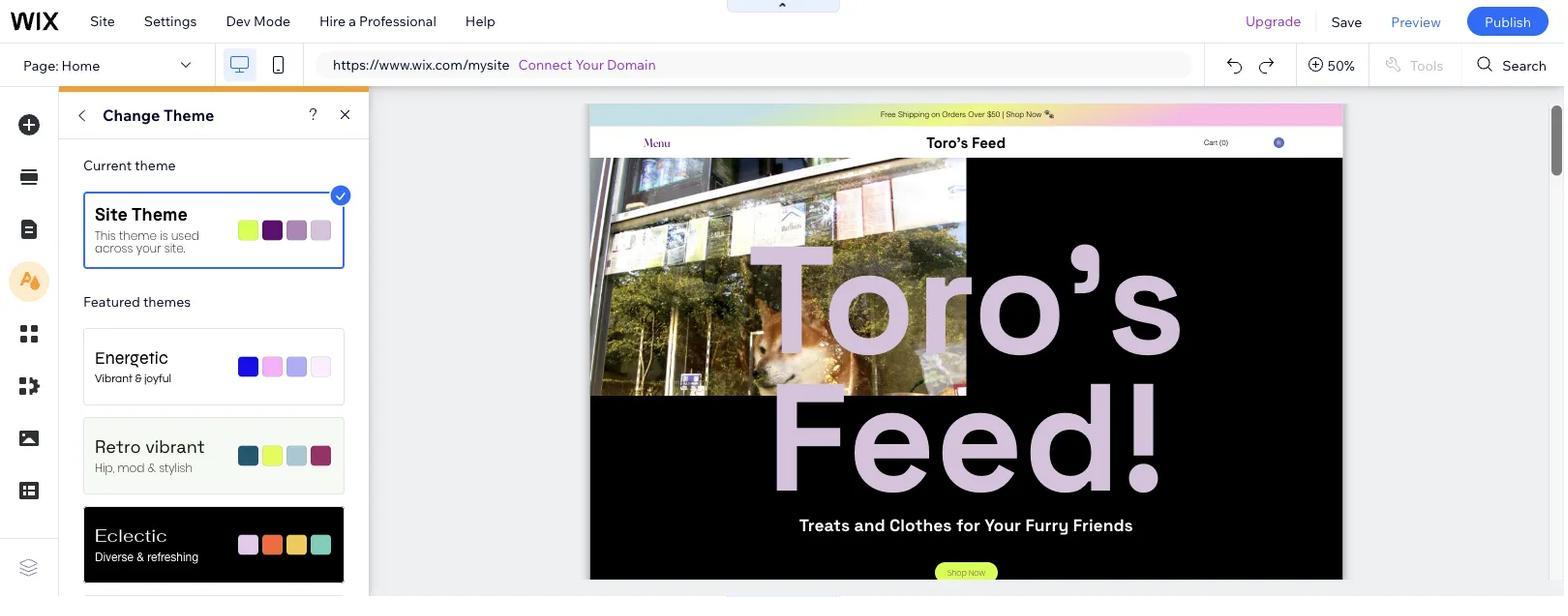 Task type: locate. For each thing, give the bounding box(es) containing it.
1 vertical spatial theme
[[132, 204, 188, 226]]

0 vertical spatial theme
[[135, 157, 176, 174]]

0 vertical spatial &
[[135, 372, 142, 385]]

1 vertical spatial &
[[148, 460, 156, 476]]

publish button
[[1467, 7, 1549, 36]]

theme right current
[[135, 157, 176, 174]]

& for energetic
[[135, 372, 142, 385]]

theme left is
[[119, 228, 157, 244]]

https://www.wix.com/mysite
[[333, 56, 510, 73]]

your
[[136, 240, 161, 256]]

retro vibrant hip, mod & stylish
[[95, 436, 205, 476]]

site up home
[[90, 13, 115, 30]]

0 vertical spatial site
[[90, 13, 115, 30]]

dev mode
[[226, 13, 290, 30]]

current
[[83, 157, 132, 174]]

site
[[90, 13, 115, 30], [95, 204, 128, 226]]

site for site
[[90, 13, 115, 30]]

save
[[1331, 13, 1362, 30]]

tools button
[[1369, 44, 1461, 86]]

home
[[62, 56, 100, 73]]

2 vertical spatial &
[[137, 550, 144, 564]]

energetic vibrant & joyful
[[95, 347, 171, 385]]

upgrade
[[1246, 13, 1301, 30]]

search button
[[1462, 44, 1564, 86]]

preview
[[1391, 13, 1441, 30]]

used
[[171, 228, 199, 244]]

& left joyful on the bottom left of the page
[[135, 372, 142, 385]]

1 vertical spatial site
[[95, 204, 128, 226]]

theme inside site theme this theme is used across your site.
[[119, 228, 157, 244]]

eclectic
[[95, 525, 167, 547]]

& for eclectic
[[137, 550, 144, 564]]

theme
[[135, 157, 176, 174], [119, 228, 157, 244]]

1 vertical spatial theme
[[119, 228, 157, 244]]

site up this
[[95, 204, 128, 226]]

& inside retro vibrant hip, mod & stylish
[[148, 460, 156, 476]]

50%
[[1328, 56, 1355, 73]]

connect
[[518, 56, 572, 73]]

& inside eclectic diverse & refreshing
[[137, 550, 144, 564]]

theme right change
[[163, 105, 214, 125]]

& inside energetic vibrant & joyful
[[135, 372, 142, 385]]

a
[[349, 13, 356, 30]]

theme inside site theme this theme is used across your site.
[[132, 204, 188, 226]]

theme
[[163, 105, 214, 125], [132, 204, 188, 226]]

& right the mod
[[148, 460, 156, 476]]

stylish
[[159, 460, 193, 476]]

professional
[[359, 13, 436, 30]]

mode
[[254, 13, 290, 30]]

refreshing
[[147, 550, 199, 564]]

site inside site theme this theme is used across your site.
[[95, 204, 128, 226]]

& down eclectic
[[137, 550, 144, 564]]

change theme
[[103, 105, 214, 125]]

your
[[575, 56, 604, 73]]

across
[[95, 240, 133, 256]]

preview button
[[1377, 0, 1456, 43]]

search
[[1502, 56, 1547, 73]]

&
[[135, 372, 142, 385], [148, 460, 156, 476], [137, 550, 144, 564]]

0 vertical spatial theme
[[163, 105, 214, 125]]

featured
[[83, 293, 140, 310]]

settings
[[144, 13, 197, 30]]

mod
[[118, 460, 145, 476]]

theme up is
[[132, 204, 188, 226]]

hip,
[[95, 460, 114, 476]]



Task type: vqa. For each thing, say whether or not it's contained in the screenshot.
hire a professional
yes



Task type: describe. For each thing, give the bounding box(es) containing it.
energetic
[[95, 347, 168, 368]]

site for site theme this theme is used across your site.
[[95, 204, 128, 226]]

theme for site
[[132, 204, 188, 226]]

eclectic diverse & refreshing
[[95, 525, 199, 564]]

tools
[[1410, 56, 1443, 73]]

https://www.wix.com/mysite connect your domain
[[333, 56, 656, 73]]

featured themes
[[83, 293, 191, 310]]

hire a professional
[[319, 13, 436, 30]]

publish
[[1485, 13, 1531, 30]]

help
[[465, 13, 495, 30]]

theme for change
[[163, 105, 214, 125]]

current theme
[[83, 157, 176, 174]]

site theme this theme is used across your site.
[[95, 204, 199, 256]]

vibrant
[[145, 436, 205, 458]]

this
[[95, 228, 116, 244]]

domain
[[607, 56, 656, 73]]

change
[[103, 105, 160, 125]]

diverse
[[95, 550, 134, 564]]

dev
[[226, 13, 251, 30]]

50% button
[[1297, 44, 1368, 86]]

joyful
[[144, 372, 171, 385]]

hire
[[319, 13, 346, 30]]

is
[[160, 228, 168, 244]]

retro
[[95, 436, 141, 458]]

site.
[[164, 240, 185, 256]]

vibrant
[[95, 372, 132, 385]]

themes
[[143, 293, 191, 310]]

save button
[[1317, 0, 1377, 43]]



